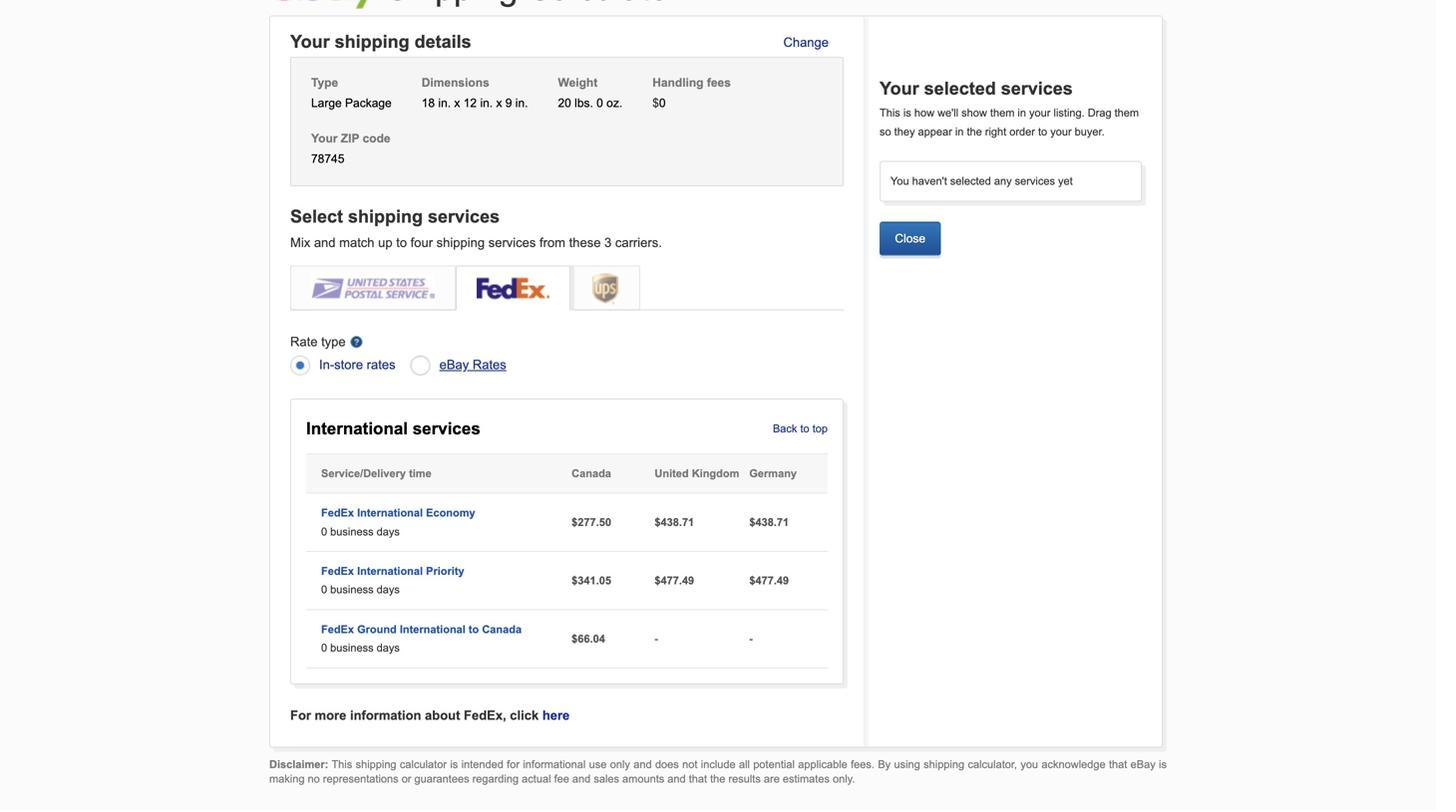 Task type: vqa. For each thing, say whether or not it's contained in the screenshot.
Disclaimer:
yes



Task type: locate. For each thing, give the bounding box(es) containing it.
0 for handling fees $ 0
[[659, 96, 666, 110]]

shipping up type large package
[[335, 32, 410, 52]]

appear
[[918, 126, 952, 138]]

$438.71 down 'united'
[[655, 517, 694, 529]]

them up right
[[990, 107, 1015, 119]]

2 vertical spatial your
[[311, 132, 338, 145]]

2 horizontal spatial is
[[1159, 759, 1167, 772]]

1 vertical spatial your
[[880, 78, 919, 99]]

days inside fedex international priority 0 business days
[[377, 584, 400, 597]]

2 vertical spatial days
[[377, 642, 400, 655]]

in
[[1018, 107, 1026, 119], [955, 126, 964, 138]]

shipping
[[335, 32, 410, 52], [348, 206, 423, 227], [437, 235, 485, 250], [356, 759, 397, 772], [924, 759, 965, 772]]

1 vertical spatial days
[[377, 584, 400, 597]]

0 inside handling fees $ 0
[[659, 96, 666, 110]]

we'll
[[938, 107, 959, 119]]

0 for fedex international economy 0 business days
[[321, 526, 327, 538]]

0 horizontal spatial that
[[689, 773, 707, 786]]

0 horizontal spatial in.
[[438, 96, 451, 110]]

your down ebay logo
[[290, 32, 330, 52]]

your
[[290, 32, 330, 52], [880, 78, 919, 99], [311, 132, 338, 145]]

1 horizontal spatial them
[[1115, 107, 1139, 119]]

business for fedex international economy 0 business days
[[330, 526, 374, 538]]

days for priority
[[377, 584, 400, 597]]

this up so
[[880, 107, 900, 119]]

shipping for services
[[348, 206, 423, 227]]

0 vertical spatial selected
[[924, 78, 996, 99]]

in. right 12 on the left top of the page
[[480, 96, 493, 110]]

fedex,
[[464, 708, 506, 723]]

3 fedex from the top
[[321, 624, 354, 636]]

1 horizontal spatial in.
[[480, 96, 493, 110]]

1 business from the top
[[330, 526, 374, 538]]

2 vertical spatial business
[[330, 642, 374, 655]]

in down we'll
[[955, 126, 964, 138]]

1 horizontal spatial that
[[1109, 759, 1127, 772]]

selected up we'll
[[924, 78, 996, 99]]

1 horizontal spatial -
[[749, 633, 753, 646]]

$438.71 down germany
[[749, 517, 789, 529]]

order
[[1010, 126, 1035, 138]]

x
[[454, 96, 460, 110], [496, 96, 502, 110]]

listing.
[[1054, 107, 1085, 119]]

buyer.
[[1075, 126, 1105, 138]]

business down ground
[[330, 642, 374, 655]]

1 horizontal spatial is
[[904, 107, 911, 119]]

1 vertical spatial this
[[332, 759, 352, 772]]

0 horizontal spatial them
[[990, 107, 1015, 119]]

your selected services this is how we'll show them in your listing. drag them so they appear in the right order to your buyer.
[[880, 78, 1139, 138]]

1 vertical spatial that
[[689, 773, 707, 786]]

0 vertical spatial your
[[290, 32, 330, 52]]

0 horizontal spatial is
[[450, 759, 458, 772]]

1 horizontal spatial ebay
[[1131, 759, 1156, 772]]

calculator
[[400, 759, 447, 772]]

your up 78745
[[311, 132, 338, 145]]

shipping for details
[[335, 32, 410, 52]]

0 vertical spatial business
[[330, 526, 374, 538]]

0 vertical spatial days
[[377, 526, 400, 538]]

0 inside fedex international priority 0 business days
[[321, 584, 327, 597]]

ebay logo image
[[269, 0, 379, 9]]

in. right "9"
[[515, 96, 528, 110]]

18
[[422, 96, 435, 110]]

fedex inside fedex ground international to canada 0 business days
[[321, 624, 354, 636]]

fedex down the service/delivery
[[321, 507, 354, 520]]

to inside 'select shipping services mix and match up to four shipping services from these 3 carriers.'
[[396, 235, 407, 250]]

business inside fedex international priority 0 business days
[[330, 584, 374, 597]]

your
[[1029, 107, 1051, 119], [1050, 126, 1072, 138]]

3 in. from the left
[[515, 96, 528, 110]]

1 horizontal spatial x
[[496, 96, 502, 110]]

business up ground
[[330, 584, 374, 597]]

regarding
[[472, 773, 519, 786]]

1 vertical spatial ebay
[[1131, 759, 1156, 772]]

four
[[411, 235, 433, 250]]

international up the service/delivery
[[306, 419, 408, 438]]

0 horizontal spatial this
[[332, 759, 352, 772]]

1 horizontal spatial $438.71
[[749, 517, 789, 529]]

1 vertical spatial business
[[330, 584, 374, 597]]

services up time at the bottom left
[[413, 419, 481, 438]]

fedex international priority 0 business days
[[321, 566, 464, 597]]

0 inside fedex international economy 0 business days
[[321, 526, 327, 538]]

$277.50
[[572, 517, 611, 529]]

large
[[311, 96, 342, 110]]

for
[[507, 759, 520, 772]]

$477.49
[[655, 575, 694, 587], [749, 575, 789, 587]]

in-store rates
[[319, 358, 396, 373]]

that down not
[[689, 773, 707, 786]]

results
[[729, 773, 761, 786]]

to right up
[[396, 235, 407, 250]]

is left the how
[[904, 107, 911, 119]]

0 horizontal spatial $477.49
[[655, 575, 694, 587]]

1 vertical spatial selected
[[950, 175, 991, 188]]

yet
[[1058, 175, 1073, 188]]

0 vertical spatial canada
[[572, 468, 611, 480]]

fedex left ground
[[321, 624, 354, 636]]

potential
[[753, 759, 795, 772]]

international down service/delivery time
[[357, 507, 423, 520]]

and right mix
[[314, 235, 336, 250]]

days inside fedex ground international to canada 0 business days
[[377, 642, 400, 655]]

0 vertical spatial ebay
[[439, 358, 469, 373]]

the down show
[[967, 126, 982, 138]]

3 business from the top
[[330, 642, 374, 655]]

1 vertical spatial your
[[1050, 126, 1072, 138]]

1 vertical spatial canada
[[482, 624, 522, 636]]

business inside fedex ground international to canada 0 business days
[[330, 642, 374, 655]]

ebay right online rates "option"
[[439, 358, 469, 373]]

to left the top
[[800, 423, 810, 435]]

in. right 18
[[438, 96, 451, 110]]

is up guarantees
[[450, 759, 458, 772]]

x left 12 on the left top of the page
[[454, 96, 460, 110]]

close button
[[880, 222, 941, 256]]

close
[[895, 232, 926, 245]]

0 vertical spatial this
[[880, 107, 900, 119]]

ebay right acknowledge
[[1131, 759, 1156, 772]]

In-store rates radio
[[290, 354, 314, 378]]

0 horizontal spatial ebay
[[439, 358, 469, 373]]

3 days from the top
[[377, 642, 400, 655]]

select shipping services mix and match up to four shipping services from these 3 carriers.
[[290, 206, 662, 250]]

them right drag
[[1115, 107, 1139, 119]]

that right acknowledge
[[1109, 759, 1127, 772]]

to right order
[[1038, 126, 1047, 138]]

0 horizontal spatial in
[[955, 126, 964, 138]]

international down fedex international economy 0 business days
[[357, 566, 423, 578]]

1 vertical spatial fedex
[[321, 566, 354, 578]]

days up ground
[[377, 584, 400, 597]]

fedex inside fedex international priority 0 business days
[[321, 566, 354, 578]]

canada inside fedex ground international to canada 0 business days
[[482, 624, 522, 636]]

is inside your selected services this is how we'll show them in your listing. drag them so they appear in the right order to your buyer.
[[904, 107, 911, 119]]

service/delivery
[[321, 468, 406, 480]]

1 horizontal spatial in
[[1018, 107, 1026, 119]]

days down ground
[[377, 642, 400, 655]]

your inside your zip code 78745
[[311, 132, 338, 145]]

9
[[505, 96, 512, 110]]

about
[[425, 708, 460, 723]]

x left "9"
[[496, 96, 502, 110]]

ebay
[[439, 358, 469, 373], [1131, 759, 1156, 772]]

calculator,
[[968, 759, 1017, 772]]

0 horizontal spatial x
[[454, 96, 460, 110]]

change
[[783, 35, 829, 50]]

your down "listing."
[[1050, 126, 1072, 138]]

press enter to select fedex ground international to canada list item
[[306, 611, 828, 669]]

the inside this shipping calculator is intended for informational use only and does not include all potential applicable fees. by using shipping calculator, you acknowledge that ebay is making no representations or guarantees regarding actual fee and sales amounts and that the results are estimates only.
[[710, 773, 726, 786]]

$
[[653, 96, 659, 110]]

0 horizontal spatial $438.71
[[655, 517, 694, 529]]

in-store rates link
[[319, 354, 396, 376]]

1 vertical spatial the
[[710, 773, 726, 786]]

press enter to select fedex international economy list item
[[306, 494, 828, 553]]

-
[[655, 633, 658, 646], [749, 633, 753, 646]]

0 vertical spatial in
[[1018, 107, 1026, 119]]

1 horizontal spatial $477.49
[[749, 575, 789, 587]]

selected inside your selected services this is how we'll show them in your listing. drag them so they appear in the right order to your buyer.
[[924, 78, 996, 99]]

1 fedex from the top
[[321, 507, 354, 520]]

fedex inside fedex international economy 0 business days
[[321, 507, 354, 520]]

is right acknowledge
[[1159, 759, 1167, 772]]

use
[[589, 759, 607, 772]]

0 horizontal spatial -
[[655, 633, 658, 646]]

2 fedex from the top
[[321, 566, 354, 578]]

in.
[[438, 96, 451, 110], [480, 96, 493, 110], [515, 96, 528, 110]]

Online rates radio
[[411, 354, 434, 378]]

to up fedex,
[[469, 624, 479, 636]]

1 $477.49 from the left
[[655, 575, 694, 587]]

shipping up representations
[[356, 759, 397, 772]]

handling
[[653, 76, 704, 89]]

sales
[[594, 773, 619, 786]]

services
[[1001, 78, 1073, 99], [1015, 175, 1055, 188], [428, 206, 500, 227], [488, 235, 536, 250], [413, 419, 481, 438]]

2 vertical spatial fedex
[[321, 624, 354, 636]]

your for your selected services this is how we'll show them in your listing. drag them so they appear in the right order to your buyer.
[[880, 78, 919, 99]]

business down the service/delivery
[[330, 526, 374, 538]]

rate type
[[290, 335, 346, 350]]

services inside your selected services this is how we'll show them in your listing. drag them so they appear in the right order to your buyer.
[[1001, 78, 1073, 99]]

1 horizontal spatial the
[[967, 126, 982, 138]]

2 days from the top
[[377, 584, 400, 597]]

business inside fedex international economy 0 business days
[[330, 526, 374, 538]]

ebay rates
[[439, 358, 506, 373]]

1 days from the top
[[377, 526, 400, 538]]

your up the how
[[880, 78, 919, 99]]

intended
[[461, 759, 504, 772]]

0 inside weight 20 lbs. 0 oz.
[[597, 96, 603, 110]]

you
[[1021, 759, 1038, 772]]

1 horizontal spatial this
[[880, 107, 900, 119]]

your for your zip code 78745
[[311, 132, 338, 145]]

international
[[306, 419, 408, 438], [357, 507, 423, 520], [357, 566, 423, 578], [400, 624, 466, 636]]

option group
[[290, 354, 844, 379]]

press enter to select fedex international priority list item
[[306, 553, 828, 611]]

1 vertical spatial in
[[955, 126, 964, 138]]

canada up $277.50
[[572, 468, 611, 480]]

the inside your selected services this is how we'll show them in your listing. drag them so they appear in the right order to your buyer.
[[967, 126, 982, 138]]

this up representations
[[332, 759, 352, 772]]

shipping up up
[[348, 206, 423, 227]]

your inside your selected services this is how we'll show them in your listing. drag them so they appear in the right order to your buyer.
[[880, 78, 919, 99]]

in up order
[[1018, 107, 1026, 119]]

in-
[[319, 358, 334, 373]]

2 horizontal spatial in.
[[515, 96, 528, 110]]

your up order
[[1029, 107, 1051, 119]]

services up "listing."
[[1001, 78, 1073, 99]]

the down 'include'
[[710, 773, 726, 786]]

rate
[[290, 335, 318, 350]]

that
[[1109, 759, 1127, 772], [689, 773, 707, 786]]

2 $438.71 from the left
[[749, 517, 789, 529]]

kingdom
[[692, 468, 739, 480]]

fedex down fedex international economy 0 business days
[[321, 566, 354, 578]]

shipping right using
[[924, 759, 965, 772]]

2 business from the top
[[330, 584, 374, 597]]

0 for fedex international priority 0 business days
[[321, 584, 327, 597]]

$438.71
[[655, 517, 694, 529], [749, 517, 789, 529]]

1 horizontal spatial canada
[[572, 468, 611, 480]]

is
[[904, 107, 911, 119], [450, 759, 458, 772], [1159, 759, 1167, 772]]

0 vertical spatial fedex
[[321, 507, 354, 520]]

1 x from the left
[[454, 96, 460, 110]]

selected left any
[[950, 175, 991, 188]]

days inside fedex international economy 0 business days
[[377, 526, 400, 538]]

canada
[[572, 468, 611, 480], [482, 624, 522, 636]]

canada down press enter to select fedex international priority list item
[[482, 624, 522, 636]]

days up fedex international priority 0 business days
[[377, 526, 400, 538]]

0 vertical spatial the
[[967, 126, 982, 138]]

0 horizontal spatial canada
[[482, 624, 522, 636]]

international right ground
[[400, 624, 466, 636]]

using
[[894, 759, 920, 772]]

united
[[655, 468, 689, 480]]

so
[[880, 126, 891, 138]]

$66.04
[[572, 633, 605, 646]]

0 horizontal spatial the
[[710, 773, 726, 786]]

to inside fedex ground international to canada 0 business days
[[469, 624, 479, 636]]

acknowledge
[[1042, 759, 1106, 772]]



Task type: describe. For each thing, give the bounding box(es) containing it.
your shipping details
[[290, 32, 471, 52]]

fedex for fedex international economy 0 business days
[[321, 507, 354, 520]]

estimates
[[783, 773, 830, 786]]

for more information about fedex, click here
[[290, 708, 570, 723]]

haven't
[[912, 175, 947, 188]]

78745
[[311, 152, 344, 165]]

2 in. from the left
[[480, 96, 493, 110]]

your zip code 78745
[[311, 132, 391, 165]]

dimensions
[[422, 76, 489, 89]]

services left from in the left top of the page
[[488, 235, 536, 250]]

0 vertical spatial your
[[1029, 107, 1051, 119]]

you haven't selected any services yet
[[891, 175, 1073, 188]]

2 $477.49 from the left
[[749, 575, 789, 587]]

international inside fedex ground international to canada 0 business days
[[400, 624, 466, 636]]

package
[[345, 96, 392, 110]]

actual
[[522, 773, 551, 786]]

how
[[914, 107, 935, 119]]

shipping for calculator
[[356, 759, 397, 772]]

right
[[985, 126, 1007, 138]]

fedex international economy 0 business days
[[321, 507, 475, 538]]

here
[[542, 708, 570, 723]]

details
[[415, 32, 471, 52]]

zip
[[341, 132, 359, 145]]

only
[[610, 759, 630, 772]]

informational
[[523, 759, 586, 772]]

international services link
[[306, 419, 481, 438]]

back
[[773, 423, 797, 435]]

fedex for fedex international priority 0 business days
[[321, 566, 354, 578]]

guarantees
[[414, 773, 469, 786]]

from
[[540, 235, 566, 250]]

up
[[378, 235, 393, 250]]

fees.
[[851, 759, 875, 772]]

ebay rates link
[[439, 354, 506, 376]]

2 them from the left
[[1115, 107, 1139, 119]]

international inside fedex international priority 0 business days
[[357, 566, 423, 578]]

drag
[[1088, 107, 1112, 119]]

and down does
[[668, 773, 686, 786]]

include
[[701, 759, 736, 772]]

20
[[558, 96, 571, 110]]

by
[[878, 759, 891, 772]]

0 vertical spatial that
[[1109, 759, 1127, 772]]

service/delivery time
[[321, 468, 432, 480]]

fee
[[554, 773, 569, 786]]

does
[[655, 759, 679, 772]]

1 them from the left
[[990, 107, 1015, 119]]

weight 20 lbs. 0 oz.
[[558, 76, 623, 110]]

this inside this shipping calculator is intended for informational use only and does not include all potential applicable fees. by using shipping calculator, you acknowledge that ebay is making no representations or guarantees regarding actual fee and sales amounts and that the results are estimates only.
[[332, 759, 352, 772]]

only.
[[833, 773, 855, 786]]

services up four
[[428, 206, 500, 227]]

you
[[891, 175, 909, 188]]

oz.
[[607, 96, 623, 110]]

time
[[409, 468, 432, 480]]

change link
[[768, 27, 844, 59]]

type large package
[[311, 76, 392, 110]]

$341.05
[[572, 575, 611, 587]]

information
[[350, 708, 421, 723]]

back to top
[[773, 423, 828, 435]]

more
[[315, 708, 346, 723]]

applicable
[[798, 759, 848, 772]]

days for economy
[[377, 526, 400, 538]]

germany
[[749, 468, 797, 480]]

all
[[739, 759, 750, 772]]

this inside your selected services this is how we'll show them in your listing. drag them so they appear in the right order to your buyer.
[[880, 107, 900, 119]]

weight
[[558, 76, 598, 89]]

amounts
[[622, 773, 665, 786]]

services left the yet on the top of the page
[[1015, 175, 1055, 188]]

priority
[[426, 566, 464, 578]]

fees
[[707, 76, 731, 89]]

fedex ground international to canada 0 business days
[[321, 624, 522, 655]]

match
[[339, 235, 375, 250]]

code
[[363, 132, 391, 145]]

business for fedex international priority 0 business days
[[330, 584, 374, 597]]

2 x from the left
[[496, 96, 502, 110]]

handling fees $ 0
[[653, 76, 731, 110]]

no
[[308, 773, 320, 786]]

store
[[334, 358, 363, 373]]

show
[[962, 107, 987, 119]]

international inside fedex international economy 0 business days
[[357, 507, 423, 520]]

this shipping calculator is intended for informational use only and does not include all potential applicable fees. by using shipping calculator, you acknowledge that ebay is making no representations or guarantees regarding actual fee and sales amounts and that the results are estimates only.
[[269, 759, 1167, 786]]

here link
[[542, 708, 570, 723]]

your for your shipping details
[[290, 32, 330, 52]]

0 inside fedex ground international to canada 0 business days
[[321, 642, 327, 655]]

and up the amounts at the left bottom of page
[[634, 759, 652, 772]]

mix
[[290, 235, 310, 250]]

shipping right four
[[437, 235, 485, 250]]

and right fee
[[572, 773, 591, 786]]

international services
[[306, 419, 481, 438]]

1 - from the left
[[655, 633, 658, 646]]

fedex for fedex ground international to canada 0 business days
[[321, 624, 354, 636]]

they
[[894, 126, 915, 138]]

type
[[311, 76, 338, 89]]

0 for weight 20 lbs. 0 oz.
[[597, 96, 603, 110]]

2 - from the left
[[749, 633, 753, 646]]

and inside 'select shipping services mix and match up to four shipping services from these 3 carriers.'
[[314, 235, 336, 250]]

any
[[994, 175, 1012, 188]]

ebay inside this shipping calculator is intended for informational use only and does not include all potential applicable fees. by using shipping calculator, you acknowledge that ebay is making no representations or guarantees regarding actual fee and sales amounts and that the results are estimates only.
[[1131, 759, 1156, 772]]

carriers.
[[615, 235, 662, 250]]

disclaimer:
[[269, 759, 328, 772]]

are
[[764, 773, 780, 786]]

3
[[604, 235, 612, 250]]

to inside your selected services this is how we'll show them in your listing. drag them so they appear in the right order to your buyer.
[[1038, 126, 1047, 138]]

rates
[[367, 358, 396, 373]]

representations
[[323, 773, 399, 786]]

economy
[[426, 507, 475, 520]]

for
[[290, 708, 311, 723]]

option group containing in-store rates
[[290, 354, 844, 379]]

select
[[290, 206, 343, 227]]

1 $438.71 from the left
[[655, 517, 694, 529]]

rates
[[473, 358, 506, 373]]

1 in. from the left
[[438, 96, 451, 110]]



